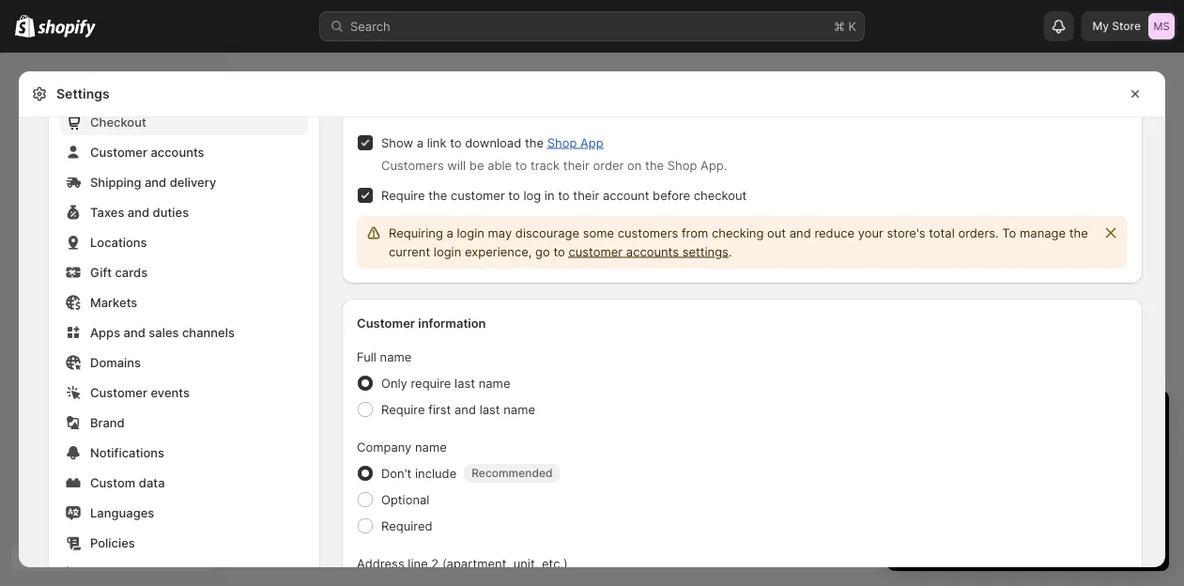 Task type: describe. For each thing, give the bounding box(es) containing it.
from
[[682, 225, 709, 240]]

(apartment,
[[442, 556, 510, 571]]

0 vertical spatial log
[[524, 188, 541, 202]]

apps and sales channels link
[[60, 319, 308, 346]]

total
[[929, 225, 955, 240]]

bonus
[[1043, 498, 1078, 512]]

require first and last name
[[381, 402, 536, 417]]

the right on
[[645, 158, 664, 172]]

.
[[729, 244, 732, 259]]

my store
[[1093, 19, 1141, 33]]

optional
[[381, 492, 430, 507]]

online
[[922, 498, 956, 512]]

2
[[432, 556, 439, 571]]

⌘
[[834, 19, 845, 33]]

to
[[1003, 225, 1017, 240]]

full name
[[357, 349, 412, 364]]

shopify image
[[15, 15, 35, 37]]

your inside to customize your online store and add bonus features
[[1120, 479, 1146, 494]]

store activity log
[[90, 566, 189, 580]]

to right able at the top left of the page
[[516, 158, 527, 172]]

customer events link
[[60, 380, 308, 406]]

company name
[[357, 440, 447, 454]]

show a link to download the shop app
[[381, 135, 604, 150]]

able
[[488, 158, 512, 172]]

gift cards link
[[60, 259, 308, 286]]

to inside to customize your online store and add bonus features
[[1043, 479, 1054, 494]]

store inside settings dialog
[[90, 566, 121, 580]]

experience,
[[465, 244, 532, 259]]

customer accounts settings .
[[569, 244, 732, 259]]

1 vertical spatial login
[[434, 244, 461, 259]]

and inside requiring a login may discourage some customers from checking out and reduce your store's total orders.  to manage the current login experience, go to
[[790, 225, 811, 240]]

1 horizontal spatial last
[[480, 402, 500, 417]]

and inside to customize your online store and add bonus features
[[992, 498, 1014, 512]]

unit,
[[514, 556, 539, 571]]

markets
[[90, 295, 137, 310]]

name up the include
[[415, 440, 447, 454]]

customer for customer information
[[357, 316, 415, 330]]

customers
[[381, 158, 444, 172]]

customers will be able to track their order on the shop app.
[[381, 158, 727, 172]]

notifications link
[[60, 440, 308, 466]]

a for show
[[417, 135, 424, 150]]

customer for customer accounts
[[90, 145, 147, 159]]

gift
[[90, 265, 112, 279]]

recommended
[[472, 466, 553, 480]]

and inside the shipping and delivery link
[[145, 175, 166, 189]]

gift cards
[[90, 265, 148, 279]]

custom
[[90, 475, 136, 490]]

company
[[357, 440, 412, 454]]

brand link
[[60, 410, 308, 436]]

1 vertical spatial customer
[[569, 244, 623, 259]]

taxes and duties
[[90, 205, 189, 219]]

customer events
[[90, 385, 190, 400]]

to down able at the top left of the page
[[509, 188, 520, 202]]

first
[[429, 402, 451, 417]]

1 horizontal spatial shop
[[668, 158, 697, 172]]

the down 'customers'
[[429, 188, 447, 202]]

duties
[[153, 205, 189, 219]]

link
[[427, 135, 447, 150]]

require for require the customer to log in to their account before checkout
[[381, 188, 425, 202]]

0 vertical spatial store
[[1112, 19, 1141, 33]]

locations
[[90, 235, 147, 249]]

don't include
[[381, 466, 457, 480]]

checkout
[[90, 115, 146, 129]]

the up the track
[[525, 135, 544, 150]]

settings dialog
[[19, 0, 1166, 586]]

customer accounts
[[90, 145, 204, 159]]

customer for customer events
[[90, 385, 147, 400]]

accounts for customer
[[626, 244, 679, 259]]

brand
[[90, 415, 125, 430]]

address
[[357, 556, 405, 571]]

customer information
[[357, 316, 486, 330]]

the inside requiring a login may discourage some customers from checking out and reduce your store's total orders.  to manage the current login experience, go to
[[1070, 225, 1089, 240]]

requiring
[[389, 225, 443, 240]]

some
[[583, 225, 614, 240]]

reduce
[[815, 225, 855, 240]]

before
[[653, 188, 691, 202]]

include
[[415, 466, 457, 480]]

will
[[447, 158, 466, 172]]

k
[[849, 19, 857, 33]]

checking
[[712, 225, 764, 240]]

features
[[1082, 498, 1129, 512]]

require for require first and last name
[[381, 402, 425, 417]]

show
[[381, 135, 413, 150]]

events
[[151, 385, 190, 400]]

locations link
[[60, 229, 308, 256]]

my store image
[[1149, 13, 1175, 39]]

store's
[[887, 225, 926, 240]]

requiring a login may discourage some customers from checking out and reduce your store's total orders.  to manage the current login experience, go to
[[389, 225, 1089, 259]]

customer accounts settings link
[[569, 244, 729, 259]]

name up recommended
[[504, 402, 536, 417]]

and inside apps and sales channels 'link'
[[124, 325, 145, 340]]

⌘ k
[[834, 19, 857, 33]]

store activity log link
[[60, 560, 308, 586]]

to right "link"
[[450, 135, 462, 150]]

be
[[470, 158, 484, 172]]

in
[[545, 188, 555, 202]]



Task type: locate. For each thing, give the bounding box(es) containing it.
policies link
[[60, 530, 308, 556]]

languages link
[[60, 500, 308, 526]]

log left the in
[[524, 188, 541, 202]]

line
[[408, 556, 428, 571]]

1 horizontal spatial a
[[447, 225, 454, 240]]

require the customer to log in to their account before checkout
[[381, 188, 747, 202]]

their
[[563, 158, 590, 172], [573, 188, 600, 202]]

markets link
[[60, 289, 308, 316]]

their right the in
[[573, 188, 600, 202]]

full
[[357, 349, 377, 364]]

settings
[[56, 86, 110, 102]]

customer down checkout
[[90, 145, 147, 159]]

track
[[531, 158, 560, 172]]

accounts inside alert
[[626, 244, 679, 259]]

required
[[381, 519, 433, 533]]

0 horizontal spatial shop
[[547, 135, 577, 150]]

0 vertical spatial your
[[858, 225, 884, 240]]

1 vertical spatial store
[[90, 566, 121, 580]]

customer
[[90, 145, 147, 159], [357, 316, 415, 330], [90, 385, 147, 400]]

languages
[[90, 505, 154, 520]]

store
[[959, 498, 989, 512]]

0 vertical spatial last
[[455, 376, 475, 390]]

alert containing requiring a login may discourage some customers from checking out and reduce your store's total orders.  to manage the current login experience, go to
[[357, 216, 1128, 269]]

require down 'customers'
[[381, 188, 425, 202]]

taxes and duties link
[[60, 199, 308, 225]]

0 horizontal spatial accounts
[[151, 145, 204, 159]]

0 horizontal spatial your
[[858, 225, 884, 240]]

and right the taxes
[[128, 205, 149, 219]]

discourage
[[516, 225, 580, 240]]

0 vertical spatial customer
[[451, 188, 505, 202]]

1 horizontal spatial customer
[[569, 244, 623, 259]]

shop left app. on the top
[[668, 158, 697, 172]]

custom data
[[90, 475, 165, 490]]

only require last name
[[381, 376, 511, 390]]

notifications
[[90, 445, 164, 460]]

the right manage
[[1070, 225, 1089, 240]]

and inside taxes and duties link
[[128, 205, 149, 219]]

1 horizontal spatial your
[[1120, 479, 1146, 494]]

order
[[593, 158, 624, 172]]

app.
[[701, 158, 727, 172]]

and down customer accounts
[[145, 175, 166, 189]]

1 vertical spatial their
[[573, 188, 600, 202]]

shop app link
[[547, 135, 604, 150]]

customer down some
[[569, 244, 623, 259]]

0 vertical spatial a
[[417, 135, 424, 150]]

and left add
[[992, 498, 1014, 512]]

policies
[[90, 535, 135, 550]]

1 vertical spatial a
[[447, 225, 454, 240]]

checkout link
[[60, 109, 308, 135]]

0 horizontal spatial customer
[[451, 188, 505, 202]]

last right the first
[[480, 402, 500, 417]]

1 vertical spatial shop
[[668, 158, 697, 172]]

accounts for customer
[[151, 145, 204, 159]]

checkout
[[694, 188, 747, 202]]

store right my
[[1112, 19, 1141, 33]]

alert
[[357, 216, 1128, 269]]

a
[[417, 135, 424, 150], [447, 225, 454, 240]]

1 horizontal spatial log
[[524, 188, 541, 202]]

store down policies
[[90, 566, 121, 580]]

manage
[[1020, 225, 1066, 240]]

accounts down checkout link
[[151, 145, 204, 159]]

accounts down customers
[[626, 244, 679, 259]]

a for requiring
[[447, 225, 454, 240]]

1 vertical spatial accounts
[[626, 244, 679, 259]]

store
[[1112, 19, 1141, 33], [90, 566, 121, 580]]

account
[[603, 188, 650, 202]]

name
[[380, 349, 412, 364], [479, 376, 511, 390], [504, 402, 536, 417], [415, 440, 447, 454]]

and right apps
[[124, 325, 145, 340]]

and right out
[[790, 225, 811, 240]]

require down only
[[381, 402, 425, 417]]

customize
[[1058, 479, 1117, 494]]

1 vertical spatial require
[[381, 402, 425, 417]]

to customize your online store and add bonus features
[[922, 479, 1146, 512]]

apps and sales channels
[[90, 325, 235, 340]]

alert inside settings dialog
[[357, 216, 1128, 269]]

1 vertical spatial customer
[[357, 316, 415, 330]]

login left may
[[457, 225, 485, 240]]

3 days left in your trial element
[[888, 440, 1170, 571]]

0 vertical spatial customer
[[90, 145, 147, 159]]

may
[[488, 225, 512, 240]]

sales
[[149, 325, 179, 340]]

customers
[[618, 225, 678, 240]]

customer up full name on the bottom of the page
[[357, 316, 415, 330]]

1 vertical spatial log
[[171, 566, 189, 580]]

1 vertical spatial your
[[1120, 479, 1146, 494]]

custom data link
[[60, 470, 308, 496]]

login
[[457, 225, 485, 240], [434, 244, 461, 259]]

require
[[411, 376, 451, 390]]

your inside requiring a login may discourage some customers from checking out and reduce your store's total orders.  to manage the current login experience, go to
[[858, 225, 884, 240]]

your
[[858, 225, 884, 240], [1120, 479, 1146, 494]]

1 require from the top
[[381, 188, 425, 202]]

activity
[[125, 566, 168, 580]]

channels
[[182, 325, 235, 340]]

1 vertical spatial last
[[480, 402, 500, 417]]

to right the in
[[558, 188, 570, 202]]

name up only
[[380, 349, 412, 364]]

2 require from the top
[[381, 402, 425, 417]]

my
[[1093, 19, 1109, 33]]

accounts
[[151, 145, 204, 159], [626, 244, 679, 259]]

0 vertical spatial require
[[381, 188, 425, 202]]

cards
[[115, 265, 148, 279]]

their down shop app link
[[563, 158, 590, 172]]

your up "features"
[[1120, 479, 1146, 494]]

on
[[628, 158, 642, 172]]

require
[[381, 188, 425, 202], [381, 402, 425, 417]]

name up require first and last name
[[479, 376, 511, 390]]

to inside requiring a login may discourage some customers from checking out and reduce your store's total orders.  to manage the current login experience, go to
[[554, 244, 565, 259]]

customer
[[451, 188, 505, 202], [569, 244, 623, 259]]

only
[[381, 376, 408, 390]]

to right go
[[554, 244, 565, 259]]

customer down be
[[451, 188, 505, 202]]

shop up customers will be able to track their order on the shop app.
[[547, 135, 577, 150]]

log down policies link on the bottom of page
[[171, 566, 189, 580]]

don't
[[381, 466, 412, 480]]

app
[[581, 135, 604, 150]]

dialog
[[1173, 71, 1185, 586]]

1 horizontal spatial accounts
[[626, 244, 679, 259]]

to up bonus
[[1043, 479, 1054, 494]]

information
[[418, 316, 486, 330]]

1 horizontal spatial store
[[1112, 19, 1141, 33]]

log
[[524, 188, 541, 202], [171, 566, 189, 580]]

2 vertical spatial customer
[[90, 385, 147, 400]]

orders.
[[959, 225, 999, 240]]

0 horizontal spatial a
[[417, 135, 424, 150]]

shipping
[[90, 175, 141, 189]]

0 vertical spatial login
[[457, 225, 485, 240]]

search
[[350, 19, 391, 33]]

and
[[145, 175, 166, 189], [128, 205, 149, 219], [790, 225, 811, 240], [124, 325, 145, 340], [455, 402, 476, 417], [992, 498, 1014, 512]]

and right the first
[[455, 402, 476, 417]]

to
[[450, 135, 462, 150], [516, 158, 527, 172], [509, 188, 520, 202], [558, 188, 570, 202], [554, 244, 565, 259], [1043, 479, 1054, 494]]

download
[[465, 135, 522, 150]]

apps
[[90, 325, 120, 340]]

0 vertical spatial shop
[[547, 135, 577, 150]]

0 vertical spatial accounts
[[151, 145, 204, 159]]

delivery
[[170, 175, 216, 189]]

out
[[768, 225, 786, 240]]

0 horizontal spatial store
[[90, 566, 121, 580]]

last up require first and last name
[[455, 376, 475, 390]]

0 horizontal spatial last
[[455, 376, 475, 390]]

data
[[139, 475, 165, 490]]

domains
[[90, 355, 141, 370]]

a left "link"
[[417, 135, 424, 150]]

0 horizontal spatial log
[[171, 566, 189, 580]]

add
[[1017, 498, 1039, 512]]

current
[[389, 244, 430, 259]]

customer down domains
[[90, 385, 147, 400]]

0 vertical spatial their
[[563, 158, 590, 172]]

your left store's
[[858, 225, 884, 240]]

shopify image
[[38, 19, 96, 38]]

a right requiring at top
[[447, 225, 454, 240]]

a inside requiring a login may discourage some customers from checking out and reduce your store's total orders.  to manage the current login experience, go to
[[447, 225, 454, 240]]

login down requiring at top
[[434, 244, 461, 259]]

taxes
[[90, 205, 124, 219]]



Task type: vqa. For each thing, say whether or not it's contained in the screenshot.
Searching all collections text field
no



